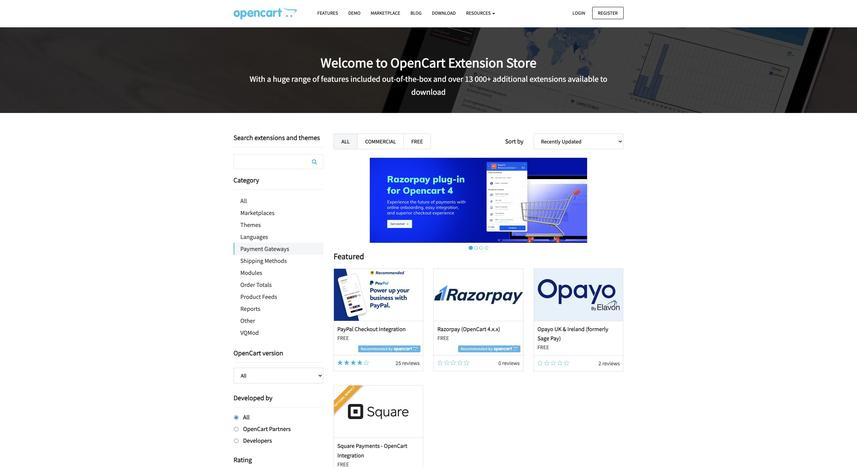 Task type: locate. For each thing, give the bounding box(es) containing it.
free down razorpay
[[438, 335, 449, 341]]

integration right the checkout
[[379, 325, 406, 333]]

search image
[[312, 159, 317, 164]]

1 horizontal spatial all link
[[334, 134, 358, 149]]

included
[[351, 74, 381, 84]]

1 horizontal spatial to
[[601, 74, 608, 84]]

sort by
[[506, 137, 524, 145]]

1 vertical spatial integration
[[338, 452, 364, 459]]

2 star light image from the left
[[344, 360, 350, 365]]

opencart up the the-
[[391, 54, 446, 71]]

product
[[241, 293, 261, 301]]

category
[[234, 176, 259, 184]]

of
[[313, 74, 320, 84]]

of-
[[396, 74, 406, 84]]

free inside razorpay (opencart 4.x.x) free
[[438, 335, 449, 341]]

demo
[[349, 10, 361, 16]]

(formerly
[[586, 325, 609, 333]]

1 horizontal spatial free
[[438, 335, 449, 341]]

square
[[338, 442, 355, 450]]

0 horizontal spatial reviews
[[403, 360, 420, 366]]

0 horizontal spatial by
[[266, 393, 273, 402]]

marketplace link
[[366, 7, 406, 19]]

free down sage
[[538, 344, 550, 351]]

free inside opayo uk & ireland (formerly sage pay) free
[[538, 344, 550, 351]]

free
[[412, 138, 423, 145]]

integration
[[379, 325, 406, 333], [338, 452, 364, 459]]

uk
[[555, 325, 562, 333]]

reviews right '0'
[[503, 360, 520, 366]]

0
[[499, 360, 502, 366]]

extensions inside welcome to opencart extension store with a huge range of features included out-of-the-box and over 13 000+ additional extensions available to download
[[530, 74, 567, 84]]

free down paypal
[[338, 335, 349, 341]]

None text field
[[234, 154, 323, 169]]

marketplaces link
[[234, 207, 324, 219]]

integration down square
[[338, 452, 364, 459]]

range
[[292, 74, 311, 84]]

marketplaces
[[241, 209, 275, 217]]

25
[[396, 360, 401, 366]]

-
[[381, 442, 383, 450]]

razorpay
[[438, 325, 460, 333]]

register link
[[593, 7, 624, 19]]

languages link
[[234, 231, 324, 243]]

1 vertical spatial extensions
[[255, 133, 285, 142]]

free for razorpay (opencart 4.x.x)
[[438, 335, 449, 341]]

reviews right 25
[[403, 360, 420, 366]]

0 vertical spatial and
[[434, 74, 447, 84]]

shipping
[[241, 257, 264, 265]]

1 horizontal spatial reviews
[[503, 360, 520, 366]]

free inside paypal checkout integration free
[[338, 335, 349, 341]]

0 horizontal spatial star light image
[[338, 360, 343, 365]]

gateways
[[265, 245, 289, 253]]

partners
[[269, 425, 291, 433]]

1 horizontal spatial by
[[518, 137, 524, 145]]

opencart right - at the bottom left
[[384, 442, 408, 450]]

out-
[[382, 74, 396, 84]]

payment gateways
[[241, 245, 289, 253]]

star light image
[[357, 360, 363, 365]]

1 vertical spatial by
[[266, 393, 273, 402]]

square payments - opencart integration image
[[334, 386, 423, 438]]

1 horizontal spatial star light image
[[344, 360, 350, 365]]

0 vertical spatial all link
[[334, 134, 358, 149]]

features link
[[312, 7, 343, 19]]

available
[[568, 74, 599, 84]]

all
[[342, 138, 350, 145], [241, 197, 247, 205], [243, 413, 250, 421]]

razorpay (opencart 4.x.x) free
[[438, 325, 501, 341]]

by right sort
[[518, 137, 524, 145]]

reviews
[[403, 360, 420, 366], [503, 360, 520, 366], [603, 360, 620, 367]]

rating
[[234, 456, 252, 464]]

feeds
[[262, 293, 277, 301]]

all link for commercial
[[334, 134, 358, 149]]

1 horizontal spatial integration
[[379, 325, 406, 333]]

None radio
[[234, 427, 239, 431], [234, 439, 239, 443], [234, 427, 239, 431], [234, 439, 239, 443]]

blog link
[[406, 7, 427, 19]]

to right available
[[601, 74, 608, 84]]

&
[[563, 325, 567, 333]]

all for marketplaces
[[241, 197, 247, 205]]

star light o image
[[364, 360, 369, 365], [444, 360, 450, 365], [451, 360, 456, 365], [538, 360, 543, 366], [545, 360, 550, 366], [551, 360, 557, 366], [564, 360, 570, 366]]

4.x.x)
[[488, 325, 501, 333]]

square payments - opencart integration link
[[338, 442, 408, 459]]

0 vertical spatial to
[[376, 54, 388, 71]]

1 star light image from the left
[[338, 360, 343, 365]]

order totals link
[[234, 279, 324, 291]]

pay)
[[551, 335, 561, 342]]

0 horizontal spatial extensions
[[255, 133, 285, 142]]

a
[[267, 74, 271, 84]]

and right box
[[434, 74, 447, 84]]

by
[[518, 137, 524, 145], [266, 393, 273, 402]]

by right developed
[[266, 393, 273, 402]]

languages
[[241, 233, 268, 241]]

opayo uk & ireland (formerly sage pay) image
[[535, 269, 624, 321]]

1 horizontal spatial extensions
[[530, 74, 567, 84]]

razorpay (opencart 4.x.x) link
[[438, 325, 501, 333]]

all link
[[334, 134, 358, 149], [234, 195, 324, 207]]

reviews right "2"
[[603, 360, 620, 367]]

0 horizontal spatial all link
[[234, 195, 324, 207]]

opencart up developers
[[243, 425, 268, 433]]

and left themes
[[287, 133, 298, 142]]

opayo
[[538, 325, 554, 333]]

0 vertical spatial integration
[[379, 325, 406, 333]]

payments
[[356, 442, 380, 450]]

star light image
[[338, 360, 343, 365], [344, 360, 350, 365], [351, 360, 356, 365]]

star light o image
[[438, 360, 443, 365], [458, 360, 463, 365], [464, 360, 470, 365], [558, 360, 563, 366]]

None radio
[[234, 415, 239, 420]]

by for developed by
[[266, 393, 273, 402]]

all for commercial
[[342, 138, 350, 145]]

features
[[318, 10, 338, 16]]

2 horizontal spatial star light image
[[351, 360, 356, 365]]

0 horizontal spatial integration
[[338, 452, 364, 459]]

by for sort by
[[518, 137, 524, 145]]

0 horizontal spatial to
[[376, 54, 388, 71]]

free
[[338, 335, 349, 341], [438, 335, 449, 341], [538, 344, 550, 351]]

2 horizontal spatial free
[[538, 344, 550, 351]]

sort
[[506, 137, 516, 145]]

extensions down store
[[530, 74, 567, 84]]

000+
[[475, 74, 491, 84]]

extensions right search
[[255, 133, 285, 142]]

to up out-
[[376, 54, 388, 71]]

3 star light image from the left
[[351, 360, 356, 365]]

0 vertical spatial extensions
[[530, 74, 567, 84]]

opencart
[[391, 54, 446, 71], [234, 349, 261, 357], [243, 425, 268, 433], [384, 442, 408, 450]]

paypal checkout integration free
[[338, 325, 406, 341]]

opencart inside square payments - opencart integration
[[384, 442, 408, 450]]

1 horizontal spatial and
[[434, 74, 447, 84]]

to
[[376, 54, 388, 71], [601, 74, 608, 84]]

razorpay (opencart 4.x.x) image
[[370, 158, 588, 243], [434, 269, 524, 321]]

all link for marketplaces
[[234, 195, 324, 207]]

0 horizontal spatial free
[[338, 335, 349, 341]]

0 vertical spatial all
[[342, 138, 350, 145]]

0 horizontal spatial and
[[287, 133, 298, 142]]

box
[[420, 74, 432, 84]]

1 vertical spatial all link
[[234, 195, 324, 207]]

1 vertical spatial all
[[241, 197, 247, 205]]

1 vertical spatial to
[[601, 74, 608, 84]]

0 vertical spatial by
[[518, 137, 524, 145]]

integration inside square payments - opencart integration
[[338, 452, 364, 459]]



Task type: vqa. For each thing, say whether or not it's contained in the screenshot.
Opayo UK & Ireland (formerly Sage Pay) 'link'
yes



Task type: describe. For each thing, give the bounding box(es) containing it.
download
[[432, 10, 456, 16]]

extension
[[449, 54, 504, 71]]

paypal checkout integration image
[[334, 269, 423, 321]]

product feeds
[[241, 293, 277, 301]]

payment
[[241, 245, 263, 253]]

shipping methods
[[241, 257, 287, 265]]

commercial
[[365, 138, 396, 145]]

order totals
[[241, 281, 272, 289]]

resources
[[466, 10, 492, 16]]

2 reviews
[[599, 360, 620, 367]]

13
[[465, 74, 474, 84]]

search extensions and themes
[[234, 133, 320, 142]]

other link
[[234, 315, 324, 327]]

themes
[[299, 133, 320, 142]]

2
[[599, 360, 602, 367]]

1 vertical spatial razorpay (opencart 4.x.x) image
[[434, 269, 524, 321]]

2 horizontal spatial reviews
[[603, 360, 620, 367]]

shipping methods link
[[234, 255, 324, 267]]

(opencart
[[462, 325, 487, 333]]

version
[[263, 349, 284, 357]]

free for paypal checkout integration
[[338, 335, 349, 341]]

over
[[449, 74, 464, 84]]

0 reviews
[[499, 360, 520, 366]]

store
[[507, 54, 537, 71]]

blog
[[411, 10, 422, 16]]

vqmod
[[241, 329, 259, 337]]

download link
[[427, 7, 461, 19]]

methods
[[265, 257, 287, 265]]

commercial link
[[358, 134, 404, 149]]

free link
[[404, 134, 431, 149]]

download
[[412, 87, 446, 97]]

register
[[599, 10, 618, 16]]

square payments - opencart integration
[[338, 442, 408, 459]]

opencart version
[[234, 349, 284, 357]]

demo link
[[343, 7, 366, 19]]

reports link
[[234, 303, 324, 315]]

checkout
[[355, 325, 378, 333]]

developed by
[[234, 393, 273, 402]]

themes
[[241, 221, 261, 229]]

opencart  payment gateways image
[[234, 7, 297, 20]]

order
[[241, 281, 255, 289]]

modules link
[[234, 267, 324, 279]]

opayo uk & ireland (formerly sage pay) free
[[538, 325, 609, 351]]

reviews for 4.x.x)
[[503, 360, 520, 366]]

developed
[[234, 393, 264, 402]]

features
[[321, 74, 349, 84]]

huge
[[273, 74, 290, 84]]

developers
[[243, 436, 272, 444]]

1 vertical spatial and
[[287, 133, 298, 142]]

featured
[[334, 251, 364, 262]]

opencart down vqmod
[[234, 349, 261, 357]]

product feeds link
[[234, 291, 324, 303]]

modules
[[241, 269, 262, 277]]

ireland
[[568, 325, 585, 333]]

reports
[[241, 305, 261, 313]]

with
[[250, 74, 266, 84]]

search
[[234, 133, 253, 142]]

opencart inside welcome to opencart extension store with a huge range of features included out-of-the-box and over 13 000+ additional extensions available to download
[[391, 54, 446, 71]]

welcome to opencart extension store with a huge range of features included out-of-the-box and over 13 000+ additional extensions available to download
[[250, 54, 608, 97]]

0 vertical spatial razorpay (opencart 4.x.x) image
[[370, 158, 588, 243]]

totals
[[257, 281, 272, 289]]

vqmod link
[[234, 327, 324, 339]]

login link
[[567, 7, 592, 19]]

other
[[241, 317, 255, 325]]

resources link
[[461, 7, 501, 19]]

integration inside paypal checkout integration free
[[379, 325, 406, 333]]

opayo uk & ireland (formerly sage pay) link
[[538, 325, 609, 342]]

25 reviews
[[396, 360, 420, 366]]

opencart partners
[[243, 425, 291, 433]]

reviews for integration
[[403, 360, 420, 366]]

the-
[[406, 74, 420, 84]]

sage
[[538, 335, 550, 342]]

login
[[573, 10, 586, 16]]

marketplace
[[371, 10, 401, 16]]

2 vertical spatial all
[[243, 413, 250, 421]]

paypal
[[338, 325, 354, 333]]

additional
[[493, 74, 528, 84]]

paypal checkout integration link
[[338, 325, 406, 333]]

themes link
[[234, 219, 324, 231]]

and inside welcome to opencart extension store with a huge range of features included out-of-the-box and over 13 000+ additional extensions available to download
[[434, 74, 447, 84]]



